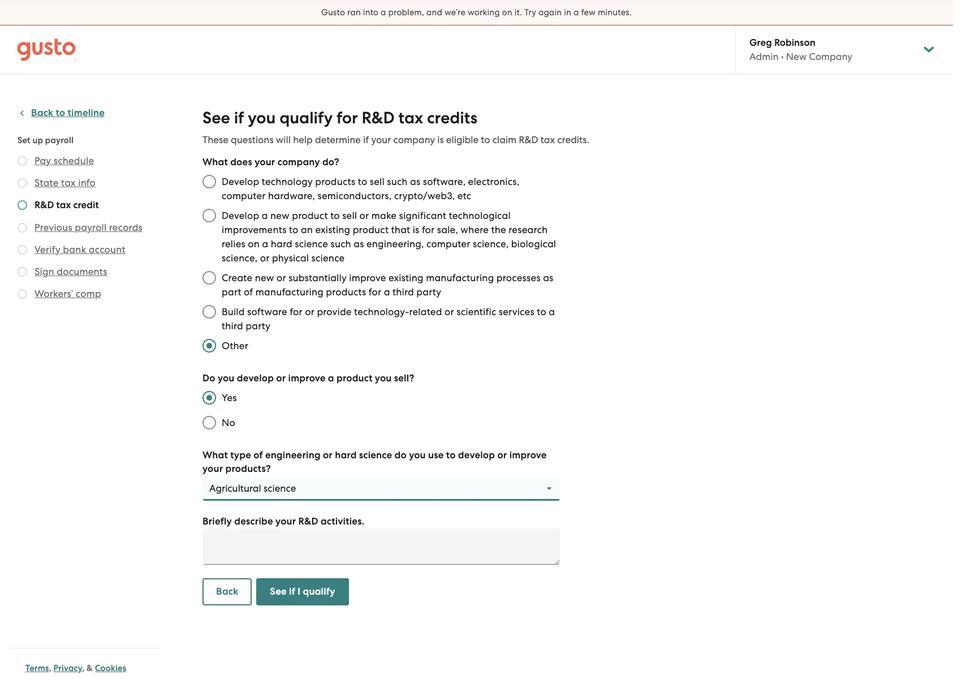 Task type: vqa. For each thing, say whether or not it's contained in the screenshot.
BACK BUTTON at the left
yes



Task type: locate. For each thing, give the bounding box(es) containing it.
0 horizontal spatial company
[[278, 156, 320, 168]]

improve
[[349, 272, 386, 284], [288, 372, 326, 384], [510, 449, 547, 461]]

0 vertical spatial what
[[203, 156, 228, 168]]

tax left credit
[[56, 199, 71, 211]]

2 vertical spatial as
[[543, 272, 554, 284]]

2 horizontal spatial as
[[543, 272, 554, 284]]

1 vertical spatial develop
[[222, 210, 259, 221]]

sign documents
[[35, 266, 107, 277]]

1 vertical spatial back
[[216, 586, 238, 598]]

1 horizontal spatial science,
[[473, 238, 509, 250]]

1 horizontal spatial if
[[289, 586, 296, 598]]

on left it.
[[502, 7, 513, 18]]

new right the create
[[255, 272, 274, 284]]

hard up physical
[[271, 238, 293, 250]]

what left type
[[203, 449, 228, 461]]

see if i qualify button
[[257, 578, 349, 606]]

to right services
[[537, 306, 547, 318]]

of right part
[[244, 286, 253, 298]]

r&d tax credit list
[[18, 154, 157, 303]]

gusto
[[322, 7, 345, 18]]

1 horizontal spatial third
[[393, 286, 414, 298]]

product up an
[[292, 210, 328, 221]]

see if you qualify for r&d tax credits
[[203, 108, 478, 128]]

check image left previous
[[18, 223, 27, 233]]

check image left verify
[[18, 245, 27, 255]]

new
[[271, 210, 290, 221], [255, 272, 274, 284]]

third inside create new or substantially improve existing manufacturing processes as part of manufacturing products for a third party
[[393, 286, 414, 298]]

0 horizontal spatial third
[[222, 320, 243, 332]]

check image left state
[[18, 178, 27, 188]]

2 vertical spatial check image
[[18, 245, 27, 255]]

is
[[438, 134, 444, 145], [413, 224, 420, 235]]

crypto/web3,
[[394, 190, 455, 202]]

hard inside develop a new product to sell or make significant technological improvements to an existing product that is for sale, where the research relies on a hard science such as engineering, computer science, biological science, or physical science
[[271, 238, 293, 250]]

0 vertical spatial see
[[203, 108, 230, 128]]

company down credits
[[394, 134, 435, 145]]

develop inside develop a new product to sell or make significant technological improvements to an existing product that is for sale, where the research relies on a hard science such as engineering, computer science, biological science, or physical science
[[222, 210, 259, 221]]

party inside build software for or provide technology-related or scientific services to a third party
[[246, 320, 271, 332]]

0 horizontal spatial existing
[[316, 224, 351, 235]]

what
[[203, 156, 228, 168], [203, 449, 228, 461]]

as up crypto/web3, in the left of the page
[[410, 176, 421, 187]]

existing
[[316, 224, 351, 235], [389, 272, 424, 284]]

describe
[[234, 516, 273, 528]]

such up substantially on the top
[[331, 238, 351, 250]]

0 vertical spatial as
[[410, 176, 421, 187]]

of
[[244, 286, 253, 298], [254, 449, 263, 461]]

as inside develop a new product to sell or make significant technological improvements to an existing product that is for sale, where the research relies on a hard science such as engineering, computer science, biological science, or physical science
[[354, 238, 364, 250]]

terms link
[[25, 663, 49, 674]]

products down do?
[[315, 176, 356, 187]]

1 horizontal spatial existing
[[389, 272, 424, 284]]

1 horizontal spatial sell
[[370, 176, 385, 187]]

of up products?
[[254, 449, 263, 461]]

third down build
[[222, 320, 243, 332]]

party inside create new or substantially improve existing manufacturing processes as part of manufacturing products for a third party
[[417, 286, 442, 298]]

manufacturing up scientific
[[426, 272, 494, 284]]

see up these
[[203, 108, 230, 128]]

sell inside develop a new product to sell or make significant technological improvements to an existing product that is for sale, where the research relies on a hard science such as engineering, computer science, biological science, or physical science
[[343, 210, 357, 221]]

r&d right claim
[[519, 134, 539, 145]]

improve inside what type of engineering or hard science do you use to develop or improve your products?
[[510, 449, 547, 461]]

computer inside develop technology products to sell such as software, electronics, computer hardware, semiconductors, crypto/web3, etc
[[222, 190, 266, 202]]

0 horizontal spatial back
[[31, 107, 53, 119]]

previous payroll records button
[[35, 221, 143, 234]]

1 vertical spatial new
[[255, 272, 274, 284]]

back for back
[[216, 586, 238, 598]]

for
[[337, 108, 358, 128], [422, 224, 435, 235], [369, 286, 382, 298], [290, 306, 303, 318]]

1 horizontal spatial improve
[[349, 272, 386, 284]]

significant
[[399, 210, 447, 221]]

1 horizontal spatial party
[[417, 286, 442, 298]]

check image left workers'
[[18, 289, 27, 299]]

product down 'make'
[[353, 224, 389, 235]]

1 horizontal spatial is
[[438, 134, 444, 145]]

computer down sale,
[[427, 238, 471, 250]]

1 vertical spatial science,
[[222, 252, 258, 264]]

of inside what type of engineering or hard science do you use to develop or improve your products?
[[254, 449, 263, 461]]

2 vertical spatial science
[[359, 449, 392, 461]]

1 horizontal spatial back
[[216, 586, 238, 598]]

manufacturing
[[426, 272, 494, 284], [256, 286, 324, 298]]

0 horizontal spatial as
[[354, 238, 364, 250]]

technological
[[449, 210, 511, 221]]

manufacturing up software at the left top
[[256, 286, 324, 298]]

for inside build software for or provide technology-related or scientific services to a third party
[[290, 306, 303, 318]]

to left timeline
[[56, 107, 65, 119]]

existing right an
[[316, 224, 351, 235]]

computer
[[222, 190, 266, 202], [427, 238, 471, 250]]

see for see if i qualify
[[270, 586, 287, 598]]

0 vertical spatial develop
[[222, 176, 259, 187]]

as left engineering,
[[354, 238, 364, 250]]

your inside what type of engineering or hard science do you use to develop or improve your products?
[[203, 463, 223, 475]]

to right use
[[447, 449, 456, 461]]

where
[[461, 224, 489, 235]]

if right determine
[[363, 134, 369, 145]]

develop up improvements
[[222, 210, 259, 221]]

do you develop or improve a product you sell?
[[203, 372, 415, 384]]

relies
[[222, 238, 246, 250]]

hard
[[271, 238, 293, 250], [335, 449, 357, 461]]

your left products?
[[203, 463, 223, 475]]

0 vertical spatial manufacturing
[[426, 272, 494, 284]]

sell down semiconductors,
[[343, 210, 357, 221]]

check image left r&d tax credit
[[18, 200, 27, 210]]

0 vertical spatial qualify
[[280, 108, 333, 128]]

1 horizontal spatial as
[[410, 176, 421, 187]]

party up related
[[417, 286, 442, 298]]

science left do
[[359, 449, 392, 461]]

tax left 'info'
[[61, 177, 76, 188]]

electronics,
[[468, 176, 520, 187]]

2 vertical spatial if
[[289, 586, 296, 598]]

sell up semiconductors,
[[370, 176, 385, 187]]

to up semiconductors,
[[358, 176, 368, 187]]

1 vertical spatial sell
[[343, 210, 357, 221]]

credits
[[427, 108, 478, 128]]

to inside button
[[56, 107, 65, 119]]

0 vertical spatial of
[[244, 286, 253, 298]]

develop right use
[[458, 449, 495, 461]]

0 vertical spatial develop
[[237, 372, 274, 384]]

party down software at the left top
[[246, 320, 271, 332]]

computer inside develop a new product to sell or make significant technological improvements to an existing product that is for sale, where the research relies on a hard science such as engineering, computer science, biological science, or physical science
[[427, 238, 471, 250]]

2 horizontal spatial if
[[363, 134, 369, 145]]

check image
[[18, 200, 27, 210], [18, 223, 27, 233], [18, 267, 27, 277], [18, 289, 27, 299]]

on
[[502, 7, 513, 18], [248, 238, 260, 250]]

0 horizontal spatial improve
[[288, 372, 326, 384]]

check image for state
[[18, 178, 27, 188]]

science up substantially on the top
[[312, 252, 345, 264]]

0 vertical spatial hard
[[271, 238, 293, 250]]

physical
[[272, 252, 309, 264]]

1 vertical spatial check image
[[18, 178, 27, 188]]

qualify for i
[[303, 586, 335, 598]]

0 horizontal spatial computer
[[222, 190, 266, 202]]

science, down the
[[473, 238, 509, 250]]

check image left sign at the top of the page
[[18, 267, 27, 277]]

0 vertical spatial computer
[[222, 190, 266, 202]]

such inside develop a new product to sell or make significant technological improvements to an existing product that is for sale, where the research relies on a hard science such as engineering, computer science, biological science, or physical science
[[331, 238, 351, 250]]

0 vertical spatial company
[[394, 134, 435, 145]]

qualify right i
[[303, 586, 335, 598]]

, left privacy 'link'
[[49, 663, 51, 674]]

product
[[292, 210, 328, 221], [353, 224, 389, 235], [337, 372, 373, 384]]

credit
[[73, 199, 99, 211]]

new inside create new or substantially improve existing manufacturing processes as part of manufacturing products for a third party
[[255, 272, 274, 284]]

1 horizontal spatial manufacturing
[[426, 272, 494, 284]]

1 vertical spatial party
[[246, 320, 271, 332]]

2 check image from the top
[[18, 178, 27, 188]]

pay schedule button
[[35, 154, 94, 168]]

back to timeline button
[[18, 106, 105, 120]]

1 vertical spatial product
[[353, 224, 389, 235]]

0 vertical spatial third
[[393, 286, 414, 298]]

computer down does
[[222, 190, 266, 202]]

0 horizontal spatial such
[[331, 238, 351, 250]]

see inside button
[[270, 586, 287, 598]]

products?
[[226, 463, 271, 475]]

substantially
[[289, 272, 347, 284]]

1 vertical spatial third
[[222, 320, 243, 332]]

new down hardware,
[[271, 210, 290, 221]]

1 horizontal spatial hard
[[335, 449, 357, 461]]

3 check image from the top
[[18, 267, 27, 277]]

hard right engineering
[[335, 449, 357, 461]]

1 vertical spatial on
[[248, 238, 260, 250]]

existing inside create new or substantially improve existing manufacturing processes as part of manufacturing products for a third party
[[389, 272, 424, 284]]

payroll
[[45, 135, 74, 145], [75, 222, 107, 233]]

timeline
[[68, 107, 105, 119]]

develop a new product to sell or make significant technological improvements to an existing product that is for sale, where the research relies on a hard science such as engineering, computer science, biological science, or physical science
[[222, 210, 557, 264]]

what up develop technology products to sell such as software, electronics, computer hardware, semiconductors, crypto/web3, etc radio
[[203, 156, 228, 168]]

your right does
[[255, 156, 275, 168]]

records
[[109, 222, 143, 233]]

use
[[429, 449, 444, 461]]

1 vertical spatial existing
[[389, 272, 424, 284]]

1 horizontal spatial on
[[502, 7, 513, 18]]

if for see if you qualify for r&d tax credits
[[234, 108, 244, 128]]

1 vertical spatial company
[[278, 156, 320, 168]]

1 check image from the top
[[18, 156, 27, 166]]

products up provide
[[326, 286, 366, 298]]

check image left pay
[[18, 156, 27, 166]]

2 vertical spatial improve
[[510, 449, 547, 461]]

hard inside what type of engineering or hard science do you use to develop or improve your products?
[[335, 449, 357, 461]]

products inside develop technology products to sell such as software, electronics, computer hardware, semiconductors, crypto/web3, etc
[[315, 176, 356, 187]]

on inside develop a new product to sell or make significant technological improvements to an existing product that is for sale, where the research relies on a hard science such as engineering, computer science, biological science, or physical science
[[248, 238, 260, 250]]

is inside develop a new product to sell or make significant technological improvements to an existing product that is for sale, where the research relies on a hard science such as engineering, computer science, biological science, or physical science
[[413, 224, 420, 235]]

for down "significant"
[[422, 224, 435, 235]]

1 , from the left
[[49, 663, 51, 674]]

1 vertical spatial payroll
[[75, 222, 107, 233]]

of inside create new or substantially improve existing manufacturing processes as part of manufacturing products for a third party
[[244, 286, 253, 298]]

for up 'technology-'
[[369, 286, 382, 298]]

2 what from the top
[[203, 449, 228, 461]]

services
[[499, 306, 535, 318]]

1 vertical spatial manufacturing
[[256, 286, 324, 298]]

science, down the relies
[[222, 252, 258, 264]]

see left i
[[270, 586, 287, 598]]

0 horizontal spatial of
[[244, 286, 253, 298]]

a
[[381, 7, 386, 18], [574, 7, 579, 18], [262, 210, 268, 221], [262, 238, 269, 250], [384, 286, 390, 298], [549, 306, 555, 318], [328, 372, 334, 384]]

product left the 'sell?'
[[337, 372, 373, 384]]

if left i
[[289, 586, 296, 598]]

1 vertical spatial qualify
[[303, 586, 335, 598]]

1 vertical spatial as
[[354, 238, 364, 250]]

0 vertical spatial if
[[234, 108, 244, 128]]

what for what does your company do?
[[203, 156, 228, 168]]

pay schedule
[[35, 155, 94, 166]]

a inside build software for or provide technology-related or scientific services to a third party
[[549, 306, 555, 318]]

third up 'technology-'
[[393, 286, 414, 298]]

scientific
[[457, 306, 497, 318]]

1 horizontal spatial computer
[[427, 238, 471, 250]]

1 horizontal spatial see
[[270, 586, 287, 598]]

check image
[[18, 156, 27, 166], [18, 178, 27, 188], [18, 245, 27, 255]]

few
[[582, 7, 596, 18]]

part
[[222, 286, 242, 298]]

science inside what type of engineering or hard science do you use to develop or improve your products?
[[359, 449, 392, 461]]

r&d up these questions will help determine if your company is eligible to claim r&d tax credits.
[[362, 108, 395, 128]]

you right "do"
[[218, 372, 235, 384]]

what inside what type of engineering or hard science do you use to develop or improve your products?
[[203, 449, 228, 461]]

sale,
[[437, 224, 458, 235]]

verify bank account
[[35, 244, 125, 255]]

no
[[222, 417, 235, 428]]

0 vertical spatial products
[[315, 176, 356, 187]]

4 check image from the top
[[18, 289, 27, 299]]

technology
[[262, 176, 313, 187]]

on down improvements
[[248, 238, 260, 250]]

1 vertical spatial computer
[[427, 238, 471, 250]]

to down semiconductors,
[[331, 210, 340, 221]]

tax inside 'button'
[[61, 177, 76, 188]]

0 vertical spatial science,
[[473, 238, 509, 250]]

it.
[[515, 7, 523, 18]]

or inside create new or substantially improve existing manufacturing processes as part of manufacturing products for a third party
[[277, 272, 286, 284]]

Briefly describe your R&D activities. text field
[[203, 529, 560, 565]]

qualify inside button
[[303, 586, 335, 598]]

1 horizontal spatial of
[[254, 449, 263, 461]]

Other radio
[[197, 333, 222, 358]]

science
[[295, 238, 328, 250], [312, 252, 345, 264], [359, 449, 392, 461]]

develop inside what type of engineering or hard science do you use to develop or improve your products?
[[458, 449, 495, 461]]

r&d down state
[[35, 199, 54, 211]]

0 horizontal spatial see
[[203, 108, 230, 128]]

develop inside develop technology products to sell such as software, electronics, computer hardware, semiconductors, crypto/web3, etc
[[222, 176, 259, 187]]

1 vertical spatial products
[[326, 286, 366, 298]]

Create new or substantially improve existing manufacturing processes as part of manufacturing products for a third party radio
[[197, 265, 222, 290]]

1 vertical spatial is
[[413, 224, 420, 235]]

develop down other
[[237, 372, 274, 384]]

1 develop from the top
[[222, 176, 259, 187]]

such
[[387, 176, 408, 187], [331, 238, 351, 250]]

0 vertical spatial such
[[387, 176, 408, 187]]

new inside develop a new product to sell or make significant technological improvements to an existing product that is for sale, where the research relies on a hard science such as engineering, computer science, biological science, or physical science
[[271, 210, 290, 221]]

0 vertical spatial sell
[[370, 176, 385, 187]]

1 horizontal spatial ,
[[82, 663, 85, 674]]

payroll down credit
[[75, 222, 107, 233]]

0 vertical spatial on
[[502, 7, 513, 18]]

products
[[315, 176, 356, 187], [326, 286, 366, 298]]

credits.
[[558, 134, 590, 145]]

1 horizontal spatial develop
[[458, 449, 495, 461]]

you right do
[[409, 449, 426, 461]]

•
[[782, 51, 784, 62]]

payroll up pay schedule button
[[45, 135, 74, 145]]

for right software at the left top
[[290, 306, 303, 318]]

2 develop from the top
[[222, 210, 259, 221]]

0 horizontal spatial on
[[248, 238, 260, 250]]

products inside create new or substantially improve existing manufacturing processes as part of manufacturing products for a third party
[[326, 286, 366, 298]]

0 horizontal spatial manufacturing
[[256, 286, 324, 298]]

0 horizontal spatial science,
[[222, 252, 258, 264]]

problem,
[[389, 7, 425, 18]]

develop down does
[[222, 176, 259, 187]]

, left &
[[82, 663, 85, 674]]

if up "questions"
[[234, 108, 244, 128]]

greg
[[750, 37, 772, 49]]

provide
[[317, 306, 352, 318]]

terms , privacy , & cookies
[[25, 663, 126, 674]]

Build software for or provide technology-related or scientific services to a third party radio
[[197, 299, 222, 324]]

science,
[[473, 238, 509, 250], [222, 252, 258, 264]]

improve inside create new or substantially improve existing manufacturing processes as part of manufacturing products for a third party
[[349, 272, 386, 284]]

1 horizontal spatial such
[[387, 176, 408, 187]]

company up technology in the top left of the page
[[278, 156, 320, 168]]

0 horizontal spatial ,
[[49, 663, 51, 674]]

1 vertical spatial see
[[270, 586, 287, 598]]

party
[[417, 286, 442, 298], [246, 320, 271, 332]]

1 vertical spatial improve
[[288, 372, 326, 384]]

these
[[203, 134, 229, 145]]

semiconductors,
[[318, 190, 392, 202]]

create
[[222, 272, 253, 284]]

0 horizontal spatial is
[[413, 224, 420, 235]]

1 vertical spatial of
[[254, 449, 263, 461]]

qualify up "help"
[[280, 108, 333, 128]]

again
[[539, 7, 562, 18]]

you inside what type of engineering or hard science do you use to develop or improve your products?
[[409, 449, 426, 461]]

what type of engineering or hard science do you use to develop or improve your products?
[[203, 449, 547, 475]]

develop for develop technology products to sell such as software, electronics, computer hardware, semiconductors, crypto/web3, etc
[[222, 176, 259, 187]]

1 horizontal spatial payroll
[[75, 222, 107, 233]]

0 vertical spatial improve
[[349, 272, 386, 284]]

software,
[[423, 176, 466, 187]]

1 vertical spatial what
[[203, 449, 228, 461]]

is right the that
[[413, 224, 420, 235]]

0 horizontal spatial payroll
[[45, 135, 74, 145]]

such up crypto/web3, in the left of the page
[[387, 176, 408, 187]]

Yes radio
[[197, 385, 222, 410]]

3 check image from the top
[[18, 245, 27, 255]]

0 horizontal spatial if
[[234, 108, 244, 128]]

existing down engineering,
[[389, 272, 424, 284]]

0 vertical spatial payroll
[[45, 135, 74, 145]]

science down an
[[295, 238, 328, 250]]

0 vertical spatial back
[[31, 107, 53, 119]]

as right processes
[[543, 272, 554, 284]]

1 vertical spatial hard
[[335, 449, 357, 461]]

workers' comp
[[35, 288, 101, 299]]

0 vertical spatial party
[[417, 286, 442, 298]]

type
[[230, 449, 251, 461]]

if inside see if i qualify button
[[289, 586, 296, 598]]

1 what from the top
[[203, 156, 228, 168]]

0 vertical spatial new
[[271, 210, 290, 221]]

you
[[248, 108, 276, 128], [218, 372, 235, 384], [375, 372, 392, 384], [409, 449, 426, 461]]

is left eligible
[[438, 134, 444, 145]]

0 horizontal spatial hard
[[271, 238, 293, 250]]

the
[[492, 224, 507, 235]]

existing inside develop a new product to sell or make significant technological improvements to an existing product that is for sale, where the research relies on a hard science such as engineering, computer science, biological science, or physical science
[[316, 224, 351, 235]]

0 vertical spatial check image
[[18, 156, 27, 166]]

set up payroll
[[18, 135, 74, 145]]

2 check image from the top
[[18, 223, 27, 233]]



Task type: describe. For each thing, give the bounding box(es) containing it.
improvements
[[222, 224, 287, 235]]

state tax info
[[35, 177, 96, 188]]

make
[[372, 210, 397, 221]]

improve for substantially
[[349, 272, 386, 284]]

greg robinson admin • new company
[[750, 37, 853, 62]]

&
[[87, 663, 93, 674]]

privacy
[[54, 663, 82, 674]]

up
[[33, 135, 43, 145]]

check image for pay
[[18, 156, 27, 166]]

company
[[810, 51, 853, 62]]

payroll inside button
[[75, 222, 107, 233]]

see for see if you qualify for r&d tax credits
[[203, 108, 230, 128]]

sign
[[35, 266, 54, 277]]

tax up these questions will help determine if your company is eligible to claim r&d tax credits.
[[399, 108, 423, 128]]

0 vertical spatial is
[[438, 134, 444, 145]]

yes
[[222, 392, 237, 404]]

research
[[509, 224, 548, 235]]

will
[[276, 134, 291, 145]]

do
[[203, 372, 215, 384]]

engineering,
[[367, 238, 424, 250]]

etc
[[458, 190, 472, 202]]

hardware,
[[268, 190, 315, 202]]

set
[[18, 135, 30, 145]]

account
[[89, 244, 125, 255]]

0 vertical spatial science
[[295, 238, 328, 250]]

workers' comp button
[[35, 287, 101, 301]]

r&d left activities.
[[299, 516, 318, 528]]

see if i qualify
[[270, 586, 335, 598]]

to inside develop technology products to sell such as software, electronics, computer hardware, semiconductors, crypto/web3, etc
[[358, 176, 368, 187]]

determine
[[315, 134, 361, 145]]

admin
[[750, 51, 779, 62]]

comp
[[76, 288, 101, 299]]

state tax info button
[[35, 176, 96, 190]]

back button
[[203, 578, 252, 606]]

1 horizontal spatial company
[[394, 134, 435, 145]]

these questions will help determine if your company is eligible to claim r&d tax credits.
[[203, 134, 590, 145]]

if for see if i qualify
[[289, 586, 296, 598]]

to inside build software for or provide technology-related or scientific services to a third party
[[537, 306, 547, 318]]

1 vertical spatial science
[[312, 252, 345, 264]]

as inside create new or substantially improve existing manufacturing processes as part of manufacturing products for a third party
[[543, 272, 554, 284]]

for inside develop a new product to sell or make significant technological improvements to an existing product that is for sale, where the research relies on a hard science such as engineering, computer science, biological science, or physical science
[[422, 224, 435, 235]]

help
[[293, 134, 313, 145]]

sell inside develop technology products to sell such as software, electronics, computer hardware, semiconductors, crypto/web3, etc
[[370, 176, 385, 187]]

what for what type of engineering or hard science do you use to develop or improve your products?
[[203, 449, 228, 461]]

processes
[[497, 272, 541, 284]]

to left an
[[289, 224, 299, 235]]

terms
[[25, 663, 49, 674]]

biological
[[511, 238, 557, 250]]

develop for develop a new product to sell or make significant technological improvements to an existing product that is for sale, where the research relies on a hard science such as engineering, computer science, biological science, or physical science
[[222, 210, 259, 221]]

cookies button
[[95, 662, 126, 675]]

that
[[391, 224, 411, 235]]

sell?
[[394, 372, 415, 384]]

state
[[35, 177, 59, 188]]

2 vertical spatial product
[[337, 372, 373, 384]]

develop technology products to sell such as software, electronics, computer hardware, semiconductors, crypto/web3, etc
[[222, 176, 520, 202]]

check image for verify
[[18, 245, 27, 255]]

such inside develop technology products to sell such as software, electronics, computer hardware, semiconductors, crypto/web3, etc
[[387, 176, 408, 187]]

privacy link
[[54, 663, 82, 674]]

do
[[395, 449, 407, 461]]

home image
[[17, 38, 76, 61]]

claim
[[493, 134, 517, 145]]

third inside build software for or provide technology-related or scientific services to a third party
[[222, 320, 243, 332]]

gusto ran into a problem, and we're working on it. try again in a few minutes.
[[322, 7, 632, 18]]

verify bank account button
[[35, 243, 125, 256]]

check image for sign
[[18, 267, 27, 277]]

you left the 'sell?'
[[375, 372, 392, 384]]

back for back to timeline
[[31, 107, 53, 119]]

try
[[525, 7, 537, 18]]

back to timeline
[[31, 107, 105, 119]]

create new or substantially improve existing manufacturing processes as part of manufacturing products for a third party
[[222, 272, 554, 298]]

new
[[787, 51, 807, 62]]

ran
[[348, 7, 361, 18]]

you up "questions"
[[248, 108, 276, 128]]

your right determine
[[372, 134, 391, 145]]

tax left credits.
[[541, 134, 555, 145]]

bank
[[63, 244, 86, 255]]

r&d inside "list"
[[35, 199, 54, 211]]

for up determine
[[337, 108, 358, 128]]

eligible
[[446, 134, 479, 145]]

for inside create new or substantially improve existing manufacturing processes as part of manufacturing products for a third party
[[369, 286, 382, 298]]

related
[[410, 306, 442, 318]]

previous
[[35, 222, 72, 233]]

we're
[[445, 7, 466, 18]]

verify
[[35, 244, 61, 255]]

do?
[[323, 156, 339, 168]]

r&d tax credit
[[35, 199, 99, 211]]

0 horizontal spatial develop
[[237, 372, 274, 384]]

what does your company do?
[[203, 156, 339, 168]]

your right "describe"
[[276, 516, 296, 528]]

qualify for you
[[280, 108, 333, 128]]

Develop technology products to sell such as software, electronics, computer hardware, semiconductors, crypto/web3, etc radio
[[197, 169, 222, 194]]

as inside develop technology products to sell such as software, electronics, computer hardware, semiconductors, crypto/web3, etc
[[410, 176, 421, 187]]

2 , from the left
[[82, 663, 85, 674]]

does
[[230, 156, 252, 168]]

check image for previous
[[18, 223, 27, 233]]

software
[[247, 306, 288, 318]]

workers'
[[35, 288, 73, 299]]

in
[[564, 7, 572, 18]]

1 check image from the top
[[18, 200, 27, 210]]

briefly
[[203, 516, 232, 528]]

documents
[[57, 266, 107, 277]]

i
[[298, 586, 301, 598]]

Develop a new product to sell or make significant technological improvements to an existing product that is for sale, where the research relies on a hard science such as engineering, computer science, biological science, or physical science radio
[[197, 203, 222, 228]]

other
[[222, 340, 248, 352]]

improve for or
[[288, 372, 326, 384]]

check image for workers'
[[18, 289, 27, 299]]

to inside what type of engineering or hard science do you use to develop or improve your products?
[[447, 449, 456, 461]]

0 vertical spatial product
[[292, 210, 328, 221]]

briefly describe your r&d activities.
[[203, 516, 365, 528]]

1 vertical spatial if
[[363, 134, 369, 145]]

working
[[468, 7, 500, 18]]

engineering
[[265, 449, 321, 461]]

sign documents button
[[35, 265, 107, 278]]

a inside create new or substantially improve existing manufacturing processes as part of manufacturing products for a third party
[[384, 286, 390, 298]]

info
[[78, 177, 96, 188]]

activities.
[[321, 516, 365, 528]]

No radio
[[197, 410, 222, 435]]

to left claim
[[481, 134, 490, 145]]



